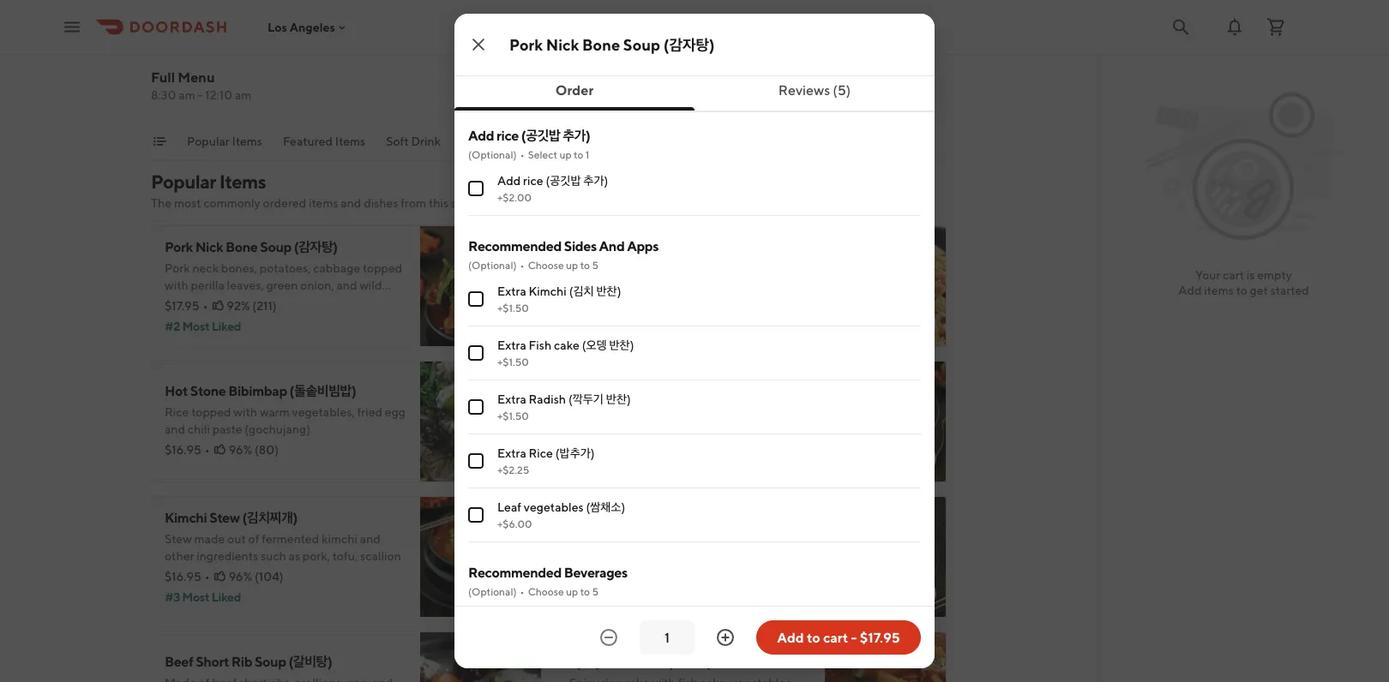 Task type: vqa. For each thing, say whether or not it's contained in the screenshot.


Task type: describe. For each thing, give the bounding box(es) containing it.
up for (공깃밥
[[560, 148, 572, 160]]

• inside recommended beverages (optional) • choose up to 5
[[520, 586, 525, 598]]

choose inside recommended sides and apps (optional) • choose up to 5
[[528, 259, 564, 271]]

- inside full menu 8:30 am - 12:10 am
[[198, 88, 203, 102]]

increase quantity by 1 image
[[715, 628, 736, 649]]

bones, inside ox bone soup made from ox bones, brisket, and other cuts. please add salt, green onion or chili paste for taste.
[[724, 541, 760, 555]]

salt,
[[715, 558, 737, 572]]

your cart is empty add items to get started
[[1179, 268, 1310, 298]]

$17.95 inside button
[[860, 630, 901, 646]]

short
[[196, 654, 229, 670]]

0 items, open order cart image
[[1266, 17, 1287, 37]]

spicy for spicy beef soup (육개장) soup with shredded beef, vegetables, and noodle. $16.95
[[570, 383, 602, 399]]

kimchi stew (김치찌개) image
[[420, 497, 542, 619]]

반찬) for extra kimchi (김치 반찬)
[[597, 284, 621, 299]]

cart inside button
[[824, 630, 849, 646]]

+$2.00
[[498, 191, 532, 203]]

topped inside pork nick bone soup (감자탕) pork neck bones, potatoes, cabbage topped with perilla leaves, green onion, and wild sesame seeds.
[[363, 261, 403, 275]]

out
[[227, 532, 246, 546]]

2 horizontal spatial fried
[[736, 261, 764, 275]]

extra for extra kimchi (김치 반찬) +$1.50
[[498, 284, 527, 299]]

full
[[151, 69, 175, 85]]

extra rice (밥추가) +$2.25
[[498, 447, 595, 476]]

• inside add rice (공깃밥 추가) (optional) • select up to 1
[[520, 148, 525, 160]]

• left 96% (80) at bottom left
[[205, 443, 210, 457]]

brisket,
[[763, 541, 803, 555]]

potatoes,
[[260, 261, 311, 275]]

(5)
[[833, 82, 851, 98]]

onion,
[[300, 278, 334, 293]]

beef,
[[681, 405, 708, 420]]

extra kimchi (김치 반찬) +$1.50
[[498, 284, 621, 314]]

(공깃밥 for add rice (공깃밥 추가) +$2.00
[[546, 174, 581, 188]]

extra for extra fish cake (오뎅 반찬) +$1.50
[[498, 338, 527, 353]]

soup for beef short rib soup (갈비탕)
[[255, 654, 286, 670]]

recommended for recommended sides and apps
[[468, 238, 562, 254]]

topped inside "hot stone bibimbap (돌솥비빔밥) rice topped with warm vegetables,  fried egg and chili paste (gochujang)"
[[191, 405, 231, 420]]

neck
[[193, 261, 219, 275]]

1 am from the left
[[179, 88, 195, 102]]

soup for pork nick bone soup (감자탕)
[[624, 35, 661, 54]]

dishes
[[364, 196, 398, 210]]

recommended beverages group
[[468, 564, 921, 683]]

1
[[586, 148, 590, 160]]

(김치
[[569, 284, 594, 299]]

(optional) for recommended
[[468, 259, 517, 271]]

extra sides (추가메뉴) button
[[462, 133, 573, 160]]

#3 most liked
[[165, 591, 241, 605]]

pork,
[[303, 549, 330, 564]]

featured items
[[283, 134, 366, 148]]

notification bell image
[[1225, 17, 1246, 37]]

get
[[1250, 284, 1269, 298]]

commonly
[[204, 196, 261, 210]]

• inside recommended sides and apps (optional) • choose up to 5
[[520, 259, 525, 271]]

onion
[[773, 558, 804, 572]]

2 vertical spatial pork
[[165, 261, 190, 275]]

rice inside "hot stone bibimbap (돌솥비빔밥) rice topped with warm vegetables,  fried egg and chili paste (gochujang)"
[[165, 405, 189, 420]]

recommended beverages (optional) • choose up to 5
[[468, 565, 628, 598]]

spicy beef soup (육개장) image
[[825, 361, 947, 483]]

los angeles
[[268, 20, 335, 34]]

(돌솥비빔밥)
[[290, 383, 356, 399]]

(감자탕) for pork nick bone soup (감자탕) pork neck bones, potatoes, cabbage topped with perilla leaves, green onion, and wild sesame seeds.
[[294, 239, 338, 255]]

select
[[528, 148, 558, 160]]

los angeles button
[[268, 20, 349, 34]]

ox bone soup made from ox bones, brisket, and other cuts. please add salt, green onion or chili paste for taste.
[[570, 541, 804, 589]]

$16.95 • for kimchi stew (김치찌개)
[[165, 570, 210, 584]]

extra radish (깍두기 반찬) +$1.50
[[498, 392, 631, 422]]

decrease quantity by 1 image
[[599, 628, 619, 649]]

$17.95 •
[[165, 299, 208, 313]]

0 vertical spatial stew
[[210, 510, 240, 526]]

cabbage
[[313, 261, 360, 275]]

Current quantity is 1 number field
[[650, 629, 685, 648]]

(감자탕) for pork nick bone soup (감자탕)
[[664, 35, 715, 54]]

(오뎅
[[582, 338, 607, 353]]

order
[[556, 82, 594, 98]]

ingredients
[[197, 549, 258, 564]]

popular items button
[[187, 133, 262, 160]]

96% for kimchi stew (김치찌개)
[[229, 570, 252, 584]]

kimchi
[[322, 532, 358, 546]]

96% for hot stone bibimbap (돌솥비빔밥)
[[229, 443, 252, 457]]

with inside kimchi fried rice (김치볶음밥) fried rice with minced kimchi.  fried egg on top.
[[623, 261, 647, 275]]

cuts.
[[625, 558, 650, 572]]

leaf vegetables (쌈채소) +$6.00
[[498, 501, 626, 530]]

kimchi inside extra kimchi (김치 반찬) +$1.50
[[529, 284, 567, 299]]

is
[[1247, 268, 1255, 282]]

pork for pork nick bone soup (감자탕) pork neck bones, potatoes, cabbage topped with perilla leaves, green onion, and wild sesame seeds.
[[165, 239, 193, 255]]

#3
[[165, 591, 180, 605]]

soft
[[386, 134, 409, 148]]

(gochujang)
[[245, 423, 310, 437]]

most
[[174, 196, 201, 210]]

leaves,
[[227, 278, 264, 293]]

perilla
[[191, 278, 225, 293]]

반찬) inside extra fish cake (오뎅 반찬) +$1.50
[[610, 338, 634, 353]]

5 inside recommended sides and apps (optional) • choose up to 5
[[592, 259, 599, 271]]

+$1.50 inside extra fish cake (오뎅 반찬) +$1.50
[[498, 356, 529, 368]]

0 horizontal spatial beef
[[165, 654, 193, 670]]

92% (211)
[[227, 299, 277, 313]]

$16.95 down ox
[[570, 579, 606, 593]]

pork nick bone soup (감자탕) image
[[420, 226, 542, 347]]

(104)
[[255, 570, 283, 584]]

beverages
[[564, 565, 628, 581]]

extra for extra sides (추가메뉴)
[[462, 134, 491, 148]]

made inside kimchi stew (김치찌개) stew made out of fermented kimchi and other ingredients such as pork, tofu, scallion
[[194, 532, 225, 546]]

from inside ox bone soup made from ox bones, brisket, and other cuts. please add salt, green onion or chili paste for taste.
[[681, 541, 706, 555]]

warm
[[260, 405, 290, 420]]

popular items
[[187, 134, 262, 148]]

#2
[[165, 320, 180, 334]]

(추가메뉴)
[[523, 134, 573, 148]]

(육개장)
[[670, 383, 714, 399]]

ordered
[[263, 196, 306, 210]]

up inside recommended beverages (optional) • choose up to 5
[[566, 586, 578, 598]]

- inside button
[[851, 630, 857, 646]]

apps
[[627, 238, 659, 254]]

add button for kimchi fried rice (김치볶음밥)
[[893, 310, 937, 337]]

popular for popular items the most commonly ordered items and dishes from this store
[[151, 171, 216, 193]]

add button for kimchi stew (김치찌개)
[[488, 581, 532, 608]]

items inside popular items the most commonly ordered items and dishes from this store
[[309, 196, 338, 210]]

0 vertical spatial $17.95
[[165, 299, 199, 313]]

los
[[268, 20, 287, 34]]

spicy beef soup (육개장) soup with shredded beef, vegetables, and noodle. $16.95
[[570, 383, 796, 457]]

$16.95 up #3
[[165, 570, 201, 584]]

(갈비탕)
[[289, 654, 332, 670]]

green for from
[[739, 558, 771, 572]]

bones, inside pork nick bone soup (감자탕) pork neck bones, potatoes, cabbage topped with perilla leaves, green onion, and wild sesame seeds.
[[221, 261, 257, 275]]

soup for pork nick bone soup (감자탕) pork neck bones, potatoes, cabbage topped with perilla leaves, green onion, and wild sesame seeds.
[[260, 239, 292, 255]]

$16.95 • for hot stone bibimbap (돌솥비빔밥)
[[165, 443, 210, 457]]

fish
[[529, 338, 552, 353]]

#1 most liked
[[570, 320, 644, 334]]

fried
[[357, 405, 383, 420]]

nick for pork nick bone soup (감자탕) pork neck bones, potatoes, cabbage topped with perilla leaves, green onion, and wild sesame seeds.
[[195, 239, 223, 255]]

hot stone bibimbap (돌솥비빔밥) rice topped with warm vegetables,  fried egg and chili paste (gochujang)
[[165, 383, 406, 437]]

0 horizontal spatial fried
[[570, 261, 598, 275]]

spicy rice cake (떡복이) image
[[825, 632, 947, 683]]

hot
[[165, 383, 188, 399]]

tofu,
[[333, 549, 358, 564]]

kimchi stew (김치찌개) stew made out of fermented kimchi and other ingredients such as pork, tofu, scallion
[[165, 510, 401, 564]]

+$1.50 for kimchi
[[498, 302, 529, 314]]

up for and
[[566, 259, 578, 271]]

taste.
[[658, 575, 688, 589]]

반찬) for extra radish (깍두기 반찬)
[[606, 392, 631, 407]]

other inside kimchi stew (김치찌개) stew made out of fermented kimchi and other ingredients such as pork, tofu, scallion
[[165, 549, 194, 564]]

as
[[289, 549, 300, 564]]

close pork nick bone soup (감자탕) image
[[468, 34, 489, 55]]

+$6.00
[[498, 518, 532, 530]]

full menu 8:30 am - 12:10 am
[[151, 69, 252, 102]]

items for popular items the most commonly ordered items and dishes from this store
[[219, 171, 266, 193]]

and inside "hot stone bibimbap (돌솥비빔밥) rice topped with warm vegetables,  fried egg and chili paste (gochujang)"
[[165, 423, 185, 437]]

#1
[[570, 320, 583, 334]]

most for stew
[[182, 591, 209, 605]]



Task type: locate. For each thing, give the bounding box(es) containing it.
and
[[341, 196, 361, 210], [337, 278, 357, 293], [776, 405, 796, 420], [165, 423, 185, 437], [360, 532, 381, 546], [570, 558, 590, 572]]

items
[[309, 196, 338, 210], [1205, 284, 1234, 298]]

fried up top.
[[570, 261, 598, 275]]

1 horizontal spatial other
[[593, 558, 622, 572]]

0 vertical spatial (공깃밥
[[521, 127, 561, 144]]

1 horizontal spatial egg
[[767, 261, 787, 275]]

2 vertical spatial rice
[[601, 261, 621, 275]]

chili inside "hot stone bibimbap (돌솥비빔밥) rice topped with warm vegetables,  fried egg and chili paste (gochujang)"
[[188, 423, 210, 437]]

recommended down +$2.00
[[468, 238, 562, 254]]

beef short rib soup (갈비탕) image
[[420, 632, 542, 683]]

$13.95
[[570, 299, 606, 313]]

popular
[[187, 134, 230, 148], [151, 171, 216, 193]]

1 vertical spatial 추가)
[[584, 174, 609, 188]]

extra inside 'extra rice (밥추가) +$2.25'
[[498, 447, 527, 461]]

1 vertical spatial spicy
[[570, 654, 602, 670]]

items inside your cart is empty add items to get started
[[1205, 284, 1234, 298]]

0 vertical spatial bones,
[[221, 261, 257, 275]]

angeles
[[290, 20, 335, 34]]

green inside pork nick bone soup (감자탕) pork neck bones, potatoes, cabbage topped with perilla leaves, green onion, and wild sesame seeds.
[[267, 278, 298, 293]]

menu
[[178, 69, 215, 85]]

+$1.50 down "radish"
[[498, 410, 529, 422]]

rice inside add rice (공깃밥 추가) (optional) • select up to 1
[[497, 127, 519, 144]]

sides
[[564, 238, 597, 254]]

(공깃밥 for add rice (공깃밥 추가) (optional) • select up to 1
[[521, 127, 561, 144]]

paste inside ox bone soup made from ox bones, brisket, and other cuts. please add salt, green onion or chili paste for taste.
[[608, 575, 638, 589]]

to left spicy rice cake (떡복이) "image"
[[807, 630, 821, 646]]

vegetables, inside "hot stone bibimbap (돌솥비빔밥) rice topped with warm vegetables,  fried egg and chili paste (gochujang)"
[[292, 405, 355, 420]]

from
[[401, 196, 426, 210], [681, 541, 706, 555]]

spicy for spicy rice cake (떡복이)
[[570, 654, 602, 670]]

96% down ingredients
[[229, 570, 252, 584]]

0 horizontal spatial items
[[309, 196, 338, 210]]

반찬) up the $13.95 •
[[597, 284, 621, 299]]

0 vertical spatial popular
[[187, 134, 230, 148]]

kimchi fried rice (김치볶음밥) image
[[825, 226, 947, 347]]

0 horizontal spatial bones,
[[221, 261, 257, 275]]

2 horizontal spatial rice
[[601, 261, 621, 275]]

paste
[[213, 423, 242, 437], [608, 575, 638, 589]]

1 horizontal spatial -
[[851, 630, 857, 646]]

pork right close pork nick bone soup (감자탕) image
[[510, 35, 543, 54]]

and inside kimchi stew (김치찌개) stew made out of fermented kimchi and other ingredients such as pork, tofu, scallion
[[360, 532, 381, 546]]

1 vertical spatial cart
[[824, 630, 849, 646]]

• down 'perilla'
[[203, 299, 208, 313]]

most for nick
[[182, 320, 209, 334]]

(optional) up +$2.00
[[468, 148, 517, 160]]

1 vertical spatial items
[[1205, 284, 1234, 298]]

drink
[[411, 134, 441, 148]]

green right salt,
[[739, 558, 771, 572]]

0 vertical spatial from
[[401, 196, 426, 210]]

pork nick bone soup (감자탕) dialog
[[455, 0, 935, 683]]

$16.95 • up #3
[[165, 570, 210, 584]]

1 horizontal spatial $17.95
[[860, 630, 901, 646]]

bones, up leaves, on the left
[[221, 261, 257, 275]]

0 vertical spatial 5
[[592, 259, 599, 271]]

2 vertical spatial (optional)
[[468, 586, 517, 598]]

extra inside extra fish cake (오뎅 반찬) +$1.50
[[498, 338, 527, 353]]

1 vertical spatial recommended
[[468, 565, 562, 581]]

1 horizontal spatial (감자탕)
[[664, 35, 715, 54]]

extra down recommended sides and apps (optional) • choose up to 5
[[498, 284, 527, 299]]

반찬) down '#1 most liked'
[[610, 338, 634, 353]]

vegetables,
[[292, 405, 355, 420], [711, 405, 773, 420]]

rice up minced
[[649, 239, 676, 255]]

other up #3
[[165, 549, 194, 564]]

1 vertical spatial $17.95
[[860, 630, 901, 646]]

add inside add rice (공깃밥 추가) (optional) • select up to 1
[[468, 127, 494, 144]]

+$1.50 inside extra kimchi (김치 반찬) +$1.50
[[498, 302, 529, 314]]

with down apps
[[623, 261, 647, 275]]

extra left "radish"
[[498, 392, 527, 407]]

반찬)
[[597, 284, 621, 299], [610, 338, 634, 353], [606, 392, 631, 407]]

popular down 12:10 on the top of page
[[187, 134, 230, 148]]

0 horizontal spatial bone
[[226, 239, 258, 255]]

up inside recommended sides and apps (optional) • choose up to 5
[[566, 259, 578, 271]]

and inside popular items the most commonly ordered items and dishes from this store
[[341, 196, 361, 210]]

1 horizontal spatial cart
[[1223, 268, 1245, 282]]

up
[[560, 148, 572, 160], [566, 259, 578, 271], [566, 586, 578, 598]]

to inside button
[[807, 630, 821, 646]]

choose inside recommended beverages (optional) • choose up to 5
[[528, 586, 564, 598]]

vegetables
[[524, 501, 584, 515]]

2 am from the left
[[235, 88, 252, 102]]

(감자탕) inside pork nick bone soup (감자탕) pork neck bones, potatoes, cabbage topped with perilla leaves, green onion, and wild sesame seeds.
[[294, 239, 338, 255]]

popular for popular items
[[187, 134, 230, 148]]

rice inside 'extra rice (밥추가) +$2.25'
[[529, 447, 553, 461]]

1 vertical spatial choose
[[528, 586, 564, 598]]

from inside popular items the most commonly ordered items and dishes from this store
[[401, 196, 426, 210]]

items inside button
[[232, 134, 262, 148]]

bone inside pork nick bone soup (감자탕) dialog
[[583, 35, 620, 54]]

1 vertical spatial from
[[681, 541, 706, 555]]

rice for add rice (공깃밥 추가) (optional) • select up to 1
[[497, 127, 519, 144]]

1 vertical spatial 5
[[592, 586, 599, 598]]

vegetables, down '(돌솥비빔밥)'
[[292, 405, 355, 420]]

most right #3
[[182, 591, 209, 605]]

1 choose from the top
[[528, 259, 564, 271]]

on
[[790, 261, 804, 275]]

None checkbox
[[468, 181, 484, 196], [468, 346, 484, 361], [468, 181, 484, 196], [468, 346, 484, 361]]

0 vertical spatial up
[[560, 148, 572, 160]]

fried right sides
[[614, 239, 646, 255]]

most down $17.95 • at left top
[[182, 320, 209, 334]]

reviews (5) button
[[751, 73, 879, 107]]

stew left out
[[165, 532, 192, 546]]

(공깃밥 down select
[[546, 174, 581, 188]]

2 vegetables, from the left
[[711, 405, 773, 420]]

• up extra kimchi (김치 반찬) +$1.50
[[520, 259, 525, 271]]

liked
[[212, 320, 241, 334], [614, 320, 644, 334], [212, 591, 241, 605]]

추가) up 1
[[563, 127, 591, 144]]

0 vertical spatial spicy
[[570, 383, 602, 399]]

5 down sides
[[592, 259, 599, 271]]

topped down stone
[[191, 405, 231, 420]]

$16.95 • down 'bone'
[[570, 579, 615, 593]]

2 vertical spatial +$1.50
[[498, 410, 529, 422]]

with inside "hot stone bibimbap (돌솥비빔밥) rice topped with warm vegetables,  fried egg and chili paste (gochujang)"
[[234, 405, 257, 420]]

0 vertical spatial pork
[[510, 35, 543, 54]]

0 vertical spatial (감자탕)
[[664, 35, 715, 54]]

topped up wild
[[363, 261, 403, 275]]

0 vertical spatial cart
[[1223, 268, 1245, 282]]

1 vertical spatial (감자탕)
[[294, 239, 338, 255]]

open menu image
[[62, 17, 82, 37]]

kimchi for kimchi fried rice (김치볶음밥)
[[570, 239, 612, 255]]

extra inside button
[[462, 134, 491, 148]]

spicy
[[570, 383, 602, 399], [570, 654, 602, 670]]

nick up order button
[[546, 35, 579, 54]]

popular inside button
[[187, 134, 230, 148]]

vegetables, for spicy beef soup (육개장)
[[711, 405, 773, 420]]

$16.95
[[165, 443, 201, 457], [570, 443, 606, 457], [165, 570, 201, 584], [570, 579, 606, 593]]

• left or
[[520, 586, 525, 598]]

and
[[599, 238, 625, 254]]

2 5 from the top
[[592, 586, 599, 598]]

green inside ox bone soup made from ox bones, brisket, and other cuts. please add salt, green onion or chili paste for taste.
[[739, 558, 771, 572]]

cake
[[634, 654, 666, 670]]

1 vertical spatial stew
[[165, 532, 192, 546]]

egg right fried at the bottom left of the page
[[385, 405, 406, 420]]

soup inside pork nick bone soup (감자탕) pork neck bones, potatoes, cabbage topped with perilla leaves, green onion, and wild sesame seeds.
[[260, 239, 292, 255]]

most for fried
[[585, 320, 612, 334]]

add button for hot stone bibimbap (돌솥비빔밥)
[[488, 445, 532, 473]]

to inside add rice (공깃밥 추가) (optional) • select up to 1
[[574, 148, 584, 160]]

1 horizontal spatial beef
[[605, 383, 634, 399]]

egg left on
[[767, 261, 787, 275]]

made up please
[[648, 541, 678, 555]]

(optional) for add
[[468, 148, 517, 160]]

1 vertical spatial chili
[[583, 575, 606, 589]]

(공깃밥 inside add rice (공깃밥 추가) +$2.00
[[546, 174, 581, 188]]

green
[[267, 278, 298, 293], [739, 558, 771, 572]]

am right 12:10 on the top of page
[[235, 88, 252, 102]]

1 vertical spatial kimchi
[[529, 284, 567, 299]]

+$1.50 inside the "extra radish (깍두기 반찬) +$1.50"
[[498, 410, 529, 422]]

items for popular items
[[232, 134, 262, 148]]

0 vertical spatial rice
[[497, 127, 519, 144]]

items down your
[[1205, 284, 1234, 298]]

Item Search search field
[[700, 81, 933, 100]]

2 +$1.50 from the top
[[498, 356, 529, 368]]

$17.95 up #2 at the left top of the page
[[165, 299, 199, 313]]

1 vertical spatial +$1.50
[[498, 356, 529, 368]]

(공깃밥 up select
[[521, 127, 561, 144]]

ox bone soup (설렁탕) image
[[825, 497, 947, 619]]

1 horizontal spatial chili
[[583, 575, 606, 589]]

1 vertical spatial (optional)
[[468, 259, 517, 271]]

(떡복이)
[[668, 654, 712, 670]]

2 recommended from the top
[[468, 565, 562, 581]]

egg inside kimchi fried rice (김치볶음밥) fried rice with minced kimchi.  fried egg on top.
[[767, 261, 787, 275]]

stew up out
[[210, 510, 240, 526]]

add button for pork nick bone soup (감자탕)
[[488, 310, 532, 337]]

0 horizontal spatial other
[[165, 549, 194, 564]]

(감자탕)
[[664, 35, 715, 54], [294, 239, 338, 255]]

liked down 96% (104)
[[212, 591, 241, 605]]

0 horizontal spatial green
[[267, 278, 298, 293]]

recommended
[[468, 238, 562, 254], [468, 565, 562, 581]]

rice down decrease quantity by 1 image
[[605, 654, 632, 670]]

0 vertical spatial paste
[[213, 423, 242, 437]]

1 vertical spatial paste
[[608, 575, 638, 589]]

extra inside the "extra radish (깍두기 반찬) +$1.50"
[[498, 392, 527, 407]]

1 horizontal spatial bone
[[583, 35, 620, 54]]

spicy down decrease quantity by 1 image
[[570, 654, 602, 670]]

extra sides (추가메뉴)
[[462, 134, 573, 148]]

pork nick bone soup (감자탕)
[[510, 35, 715, 54]]

0 vertical spatial bone
[[583, 35, 620, 54]]

extra up "+$2.25"
[[498, 447, 527, 461]]

반찬) inside extra kimchi (김치 반찬) +$1.50
[[597, 284, 621, 299]]

1 horizontal spatial am
[[235, 88, 252, 102]]

1 vertical spatial (공깃밥
[[546, 174, 581, 188]]

add inside your cart is empty add items to get started
[[1179, 284, 1202, 298]]

추가) inside add rice (공깃밥 추가) +$2.00
[[584, 174, 609, 188]]

None checkbox
[[468, 292, 484, 307], [468, 400, 484, 415], [468, 454, 484, 469], [468, 508, 484, 523], [468, 292, 484, 307], [468, 400, 484, 415], [468, 454, 484, 469], [468, 508, 484, 523]]

liked for stew
[[212, 591, 241, 605]]

items inside popular items the most commonly ordered items and dishes from this store
[[219, 171, 266, 193]]

0 horizontal spatial made
[[194, 532, 225, 546]]

fermented
[[262, 532, 319, 546]]

bone inside pork nick bone soup (감자탕) pork neck bones, potatoes, cabbage topped with perilla leaves, green onion, and wild sesame seeds.
[[226, 239, 258, 255]]

0 horizontal spatial stew
[[165, 532, 192, 546]]

(공깃밥
[[521, 127, 561, 144], [546, 174, 581, 188]]

with
[[623, 261, 647, 275], [165, 278, 189, 293], [234, 405, 257, 420], [600, 405, 624, 420]]

1 vertical spatial -
[[851, 630, 857, 646]]

(80)
[[255, 443, 279, 457]]

1 vertical spatial popular
[[151, 171, 216, 193]]

choose up extra kimchi (김치 반찬) +$1.50
[[528, 259, 564, 271]]

extra left fish
[[498, 338, 527, 353]]

0 vertical spatial (optional)
[[468, 148, 517, 160]]

stone
[[190, 383, 226, 399]]

recommended sides and apps (optional) • choose up to 5
[[468, 238, 659, 271]]

rice inside kimchi fried rice (김치볶음밥) fried rice with minced kimchi.  fried egg on top.
[[649, 239, 676, 255]]

pork for pork nick bone soup (감자탕)
[[510, 35, 543, 54]]

1 horizontal spatial kimchi
[[529, 284, 567, 299]]

cart inside your cart is empty add items to get started
[[1223, 268, 1245, 282]]

pork left neck
[[165, 261, 190, 275]]

(공깃밥 inside add rice (공깃밥 추가) (optional) • select up to 1
[[521, 127, 561, 144]]

empty
[[1258, 268, 1293, 282]]

nick for pork nick bone soup (감자탕)
[[546, 35, 579, 54]]

0 horizontal spatial vegetables,
[[292, 405, 355, 420]]

bones,
[[221, 261, 257, 275], [724, 541, 760, 555]]

ox
[[709, 541, 722, 555]]

recommended for recommended beverages
[[468, 565, 562, 581]]

1 spicy from the top
[[570, 383, 602, 399]]

2 vertical spatial up
[[566, 586, 578, 598]]

other inside ox bone soup made from ox bones, brisket, and other cuts. please add salt, green onion or chili paste for taste.
[[593, 558, 622, 572]]

your
[[1196, 268, 1221, 282]]

kimchi for kimchi stew (김치찌개)
[[165, 510, 207, 526]]

rib
[[231, 654, 252, 670]]

started
[[1271, 284, 1310, 298]]

2 vertical spatial kimchi
[[165, 510, 207, 526]]

1 recommended from the top
[[468, 238, 562, 254]]

0 horizontal spatial kimchi
[[165, 510, 207, 526]]

vegetables, for hot stone bibimbap (돌솥비빔밥)
[[292, 405, 355, 420]]

featured items button
[[283, 133, 366, 160]]

kimchi up top.
[[570, 239, 612, 255]]

1 horizontal spatial from
[[681, 541, 706, 555]]

1 vertical spatial green
[[739, 558, 771, 572]]

pork inside dialog
[[510, 35, 543, 54]]

egg
[[767, 261, 787, 275], [385, 405, 406, 420]]

with inside pork nick bone soup (감자탕) pork neck bones, potatoes, cabbage topped with perilla leaves, green onion, and wild sesame seeds.
[[165, 278, 189, 293]]

chili down stone
[[188, 423, 210, 437]]

추가) for add rice (공깃밥 추가) +$2.00
[[584, 174, 609, 188]]

extra fish cake (오뎅 반찬) +$1.50
[[498, 338, 634, 368]]

items down 12:10 on the top of page
[[232, 134, 262, 148]]

most up (오뎅
[[585, 320, 612, 334]]

other down 'bone'
[[593, 558, 622, 572]]

seeds.
[[208, 296, 242, 310]]

0 vertical spatial -
[[198, 88, 203, 102]]

+$1.50 up fish
[[498, 302, 529, 314]]

1 horizontal spatial made
[[648, 541, 678, 555]]

bone for pork nick bone soup (감자탕)
[[583, 35, 620, 54]]

92%
[[227, 299, 250, 313]]

leaf
[[498, 501, 522, 515]]

made inside ox bone soup made from ox bones, brisket, and other cuts. please add salt, green onion or chili paste for taste.
[[648, 541, 678, 555]]

0 vertical spatial +$1.50
[[498, 302, 529, 314]]

soft drink button
[[386, 133, 441, 160]]

kimchi inside kimchi stew (김치찌개) stew made out of fermented kimchi and other ingredients such as pork, tofu, scallion
[[165, 510, 207, 526]]

up left 1
[[560, 148, 572, 160]]

1 horizontal spatial vegetables,
[[711, 405, 773, 420]]

0 vertical spatial chili
[[188, 423, 210, 437]]

1 horizontal spatial fried
[[614, 239, 646, 255]]

0 horizontal spatial egg
[[385, 405, 406, 420]]

96%
[[229, 443, 252, 457], [229, 570, 252, 584]]

spicy inside "spicy beef soup (육개장) soup with shredded beef, vegetables, and noodle. $16.95"
[[570, 383, 602, 399]]

add rice (공깃밥 추가) group
[[468, 126, 921, 216]]

liked for nick
[[212, 320, 241, 334]]

(optional) inside recommended beverages (optional) • choose up to 5
[[468, 586, 517, 598]]

2 spicy from the top
[[570, 654, 602, 670]]

to left "get"
[[1237, 284, 1248, 298]]

1 vertical spatial 96%
[[229, 570, 252, 584]]

choose left or
[[528, 586, 564, 598]]

반찬) inside the "extra radish (깍두기 반찬) +$1.50"
[[606, 392, 631, 407]]

rice
[[649, 239, 676, 255], [165, 405, 189, 420], [529, 447, 553, 461], [605, 654, 632, 670]]

bones, up salt,
[[724, 541, 760, 555]]

add
[[468, 127, 494, 144], [498, 174, 521, 188], [1179, 284, 1202, 298], [498, 316, 522, 330], [903, 316, 927, 330], [498, 452, 522, 466], [498, 587, 522, 601], [777, 630, 804, 646]]

vegetables, inside "spicy beef soup (육개장) soup with shredded beef, vegetables, and noodle. $16.95"
[[711, 405, 773, 420]]

$16.95 down hot
[[165, 443, 201, 457]]

(211)
[[253, 299, 277, 313]]

$17.95 down ox bone soup (설렁탕) image
[[860, 630, 901, 646]]

1 horizontal spatial items
[[1205, 284, 1234, 298]]

$16.95 inside "spicy beef soup (육개장) soup with shredded beef, vegetables, and noodle. $16.95"
[[570, 443, 606, 457]]

extra for extra radish (깍두기 반찬) +$1.50
[[498, 392, 527, 407]]

8:30
[[151, 88, 176, 102]]

liked right #1 on the top left of the page
[[614, 320, 644, 334]]

kimchi left top.
[[529, 284, 567, 299]]

rice up "+$2.25"
[[529, 447, 553, 461]]

chili right or
[[583, 575, 606, 589]]

0 horizontal spatial nick
[[195, 239, 223, 255]]

1 horizontal spatial bones,
[[724, 541, 760, 555]]

extra
[[462, 134, 491, 148], [498, 284, 527, 299], [498, 338, 527, 353], [498, 392, 527, 407], [498, 447, 527, 461]]

2 (optional) from the top
[[468, 259, 517, 271]]

1 horizontal spatial paste
[[608, 575, 638, 589]]

to inside recommended sides and apps (optional) • choose up to 5
[[581, 259, 590, 271]]

and inside ox bone soup made from ox bones, brisket, and other cuts. please add salt, green onion or chili paste for taste.
[[570, 558, 590, 572]]

to left 1
[[574, 148, 584, 160]]

• up #3 most liked
[[205, 570, 210, 584]]

bone for pork nick bone soup (감자탕) pork neck bones, potatoes, cabbage topped with perilla leaves, green onion, and wild sesame seeds.
[[226, 239, 258, 255]]

rice down hot
[[165, 405, 189, 420]]

items right featured
[[335, 134, 366, 148]]

beef left short
[[165, 654, 193, 670]]

2 96% from the top
[[229, 570, 252, 584]]

(감자탕) inside dialog
[[664, 35, 715, 54]]

0 vertical spatial 96%
[[229, 443, 252, 457]]

rice for add rice (공깃밥 추가) +$2.00
[[523, 174, 544, 188]]

ox
[[570, 541, 586, 555]]

wild
[[360, 278, 382, 293]]

3 +$1.50 from the top
[[498, 410, 529, 422]]

up inside add rice (공깃밥 추가) (optional) • select up to 1
[[560, 148, 572, 160]]

1 vertical spatial 반찬)
[[610, 338, 634, 353]]

96% (104)
[[229, 570, 283, 584]]

0 horizontal spatial cart
[[824, 630, 849, 646]]

to inside your cart is empty add items to get started
[[1237, 284, 1248, 298]]

extra inside extra kimchi (김치 반찬) +$1.50
[[498, 284, 527, 299]]

add inside button
[[777, 630, 804, 646]]

items up commonly
[[219, 171, 266, 193]]

0 horizontal spatial chili
[[188, 423, 210, 437]]

1 (optional) from the top
[[468, 148, 517, 160]]

(깍두기
[[569, 392, 604, 407]]

recommended inside recommended beverages (optional) • choose up to 5
[[468, 565, 562, 581]]

cart
[[1223, 268, 1245, 282], [824, 630, 849, 646]]

0 vertical spatial kimchi
[[570, 239, 612, 255]]

this
[[429, 196, 449, 210]]

chili inside ox bone soup made from ox bones, brisket, and other cuts. please add salt, green onion or chili paste for taste.
[[583, 575, 606, 589]]

featured
[[283, 134, 333, 148]]

made
[[194, 532, 225, 546], [648, 541, 678, 555]]

• up '#1 most liked'
[[609, 299, 614, 313]]

2 vertical spatial 반찬)
[[606, 392, 631, 407]]

(optional) up beef short rib soup (갈비탕) image
[[468, 586, 517, 598]]

made up ingredients
[[194, 532, 225, 546]]

with up noodle.
[[600, 405, 624, 420]]

0 horizontal spatial rice
[[497, 127, 519, 144]]

egg inside "hot stone bibimbap (돌솥비빔밥) rice topped with warm vegetables,  fried egg and chili paste (gochujang)"
[[385, 405, 406, 420]]

(김치찌개)
[[242, 510, 298, 526]]

paste up 96% (80) at bottom left
[[213, 423, 242, 437]]

radish
[[529, 392, 566, 407]]

store
[[451, 196, 479, 210]]

paste inside "hot stone bibimbap (돌솥비빔밥) rice topped with warm vegetables,  fried egg and chili paste (gochujang)"
[[213, 423, 242, 437]]

liked for fried
[[614, 320, 644, 334]]

nick inside pork nick bone soup (감자탕) pork neck bones, potatoes, cabbage topped with perilla leaves, green onion, and wild sesame seeds.
[[195, 239, 223, 255]]

green for (감자탕)
[[267, 278, 298, 293]]

beef inside "spicy beef soup (육개장) soup with shredded beef, vegetables, and noodle. $16.95"
[[605, 383, 634, 399]]

with up sesame
[[165, 278, 189, 293]]

(optional) down store
[[468, 259, 517, 271]]

0 vertical spatial choose
[[528, 259, 564, 271]]

items inside "button"
[[335, 134, 366, 148]]

kimchi.
[[692, 261, 733, 275]]

+$1.50 for radish
[[498, 410, 529, 422]]

soup inside dialog
[[624, 35, 661, 54]]

recommended down +$6.00
[[468, 565, 562, 581]]

bone up order button
[[583, 35, 620, 54]]

items right the ordered
[[309, 196, 338, 210]]

+$1.50 down fish
[[498, 356, 529, 368]]

$17.95
[[165, 299, 199, 313], [860, 630, 901, 646]]

kimchi inside kimchi fried rice (김치볶음밥) fried rice with minced kimchi.  fried egg on top.
[[570, 239, 612, 255]]

0 horizontal spatial am
[[179, 88, 195, 102]]

hot stone bibimbap (돌솥비빔밥) image
[[420, 361, 542, 483]]

1 +$1.50 from the top
[[498, 302, 529, 314]]

soft drink
[[386, 134, 441, 148]]

0 vertical spatial items
[[309, 196, 338, 210]]

추가) for add rice (공깃밥 추가) (optional) • select up to 1
[[563, 127, 591, 144]]

and inside "spicy beef soup (육개장) soup with shredded beef, vegetables, and noodle. $16.95"
[[776, 405, 796, 420]]

egg for (돌솥비빔밥)
[[385, 405, 406, 420]]

stew
[[210, 510, 240, 526], [165, 532, 192, 546]]

popular up the most at the top
[[151, 171, 216, 193]]

$16.95 down noodle.
[[570, 443, 606, 457]]

add inside add rice (공깃밥 추가) +$2.00
[[498, 174, 521, 188]]

spicy up noodle.
[[570, 383, 602, 399]]

96% left (80)
[[229, 443, 252, 457]]

0 horizontal spatial -
[[198, 88, 203, 102]]

to inside recommended beverages (optional) • choose up to 5
[[581, 586, 590, 598]]

nick up neck
[[195, 239, 223, 255]]

•
[[520, 148, 525, 160], [520, 259, 525, 271], [203, 299, 208, 313], [609, 299, 614, 313], [205, 443, 210, 457], [205, 570, 210, 584], [610, 579, 615, 593], [520, 586, 525, 598]]

반찬) right (깍두기
[[606, 392, 631, 407]]

0 vertical spatial egg
[[767, 261, 787, 275]]

1 vertical spatial pork
[[165, 239, 193, 255]]

1 horizontal spatial topped
[[363, 261, 403, 275]]

0 vertical spatial green
[[267, 278, 298, 293]]

popular inside popular items the most commonly ordered items and dishes from this store
[[151, 171, 216, 193]]

am
[[179, 88, 195, 102], [235, 88, 252, 102]]

1 vertical spatial rice
[[523, 174, 544, 188]]

beef short rib soup (갈비탕)
[[165, 654, 332, 670]]

1 vegetables, from the left
[[292, 405, 355, 420]]

from left this
[[401, 196, 426, 210]]

pork up neck
[[165, 239, 193, 255]]

to down sides
[[581, 259, 590, 271]]

0 horizontal spatial $17.95
[[165, 299, 199, 313]]

추가) inside add rice (공깃밥 추가) (optional) • select up to 1
[[563, 127, 591, 144]]

bibimbap
[[228, 383, 287, 399]]

from up add
[[681, 541, 706, 555]]

recommended inside recommended sides and apps (optional) • choose up to 5
[[468, 238, 562, 254]]

0 horizontal spatial topped
[[191, 405, 231, 420]]

1 horizontal spatial rice
[[523, 174, 544, 188]]

rice inside kimchi fried rice (김치볶음밥) fried rice with minced kimchi.  fried egg on top.
[[601, 261, 621, 275]]

2 horizontal spatial kimchi
[[570, 239, 612, 255]]

3 (optional) from the top
[[468, 586, 517, 598]]

fried right kimchi.
[[736, 261, 764, 275]]

or
[[570, 575, 581, 589]]

popular items the most commonly ordered items and dishes from this store
[[151, 171, 479, 210]]

extra for extra rice (밥추가) +$2.25
[[498, 447, 527, 461]]

rice inside add rice (공깃밥 추가) +$2.00
[[523, 174, 544, 188]]

0 vertical spatial nick
[[546, 35, 579, 54]]

2 choose from the top
[[528, 586, 564, 598]]

topped
[[363, 261, 403, 275], [191, 405, 231, 420]]

rice
[[497, 127, 519, 144], [523, 174, 544, 188], [601, 261, 621, 275]]

liked down the 92%
[[212, 320, 241, 334]]

with down bibimbap
[[234, 405, 257, 420]]

recommended sides and apps group
[[468, 237, 921, 543]]

paste down cuts.
[[608, 575, 638, 589]]

5 inside recommended beverages (optional) • choose up to 5
[[592, 586, 599, 598]]

$16.95 • down hot
[[165, 443, 210, 457]]

0 vertical spatial 반찬)
[[597, 284, 621, 299]]

such
[[261, 549, 286, 564]]

1 96% from the top
[[229, 443, 252, 457]]

please
[[653, 558, 689, 572]]

1 5 from the top
[[592, 259, 599, 271]]

• left for
[[610, 579, 615, 593]]

#2 most liked
[[165, 320, 241, 334]]

and inside pork nick bone soup (감자탕) pork neck bones, potatoes, cabbage topped with perilla leaves, green onion, and wild sesame seeds.
[[337, 278, 357, 293]]

items for featured items
[[335, 134, 366, 148]]

with inside "spicy beef soup (육개장) soup with shredded beef, vegetables, and noodle. $16.95"
[[600, 405, 624, 420]]

egg for (김치볶음밥)
[[767, 261, 787, 275]]

(optional) inside recommended sides and apps (optional) • choose up to 5
[[468, 259, 517, 271]]

nick inside dialog
[[546, 35, 579, 54]]

vegetables, right "beef,"
[[711, 405, 773, 420]]

pork nick bone soup (감자탕) pork neck bones, potatoes, cabbage topped with perilla leaves, green onion, and wild sesame seeds.
[[165, 239, 403, 310]]

top.
[[570, 278, 591, 293]]



